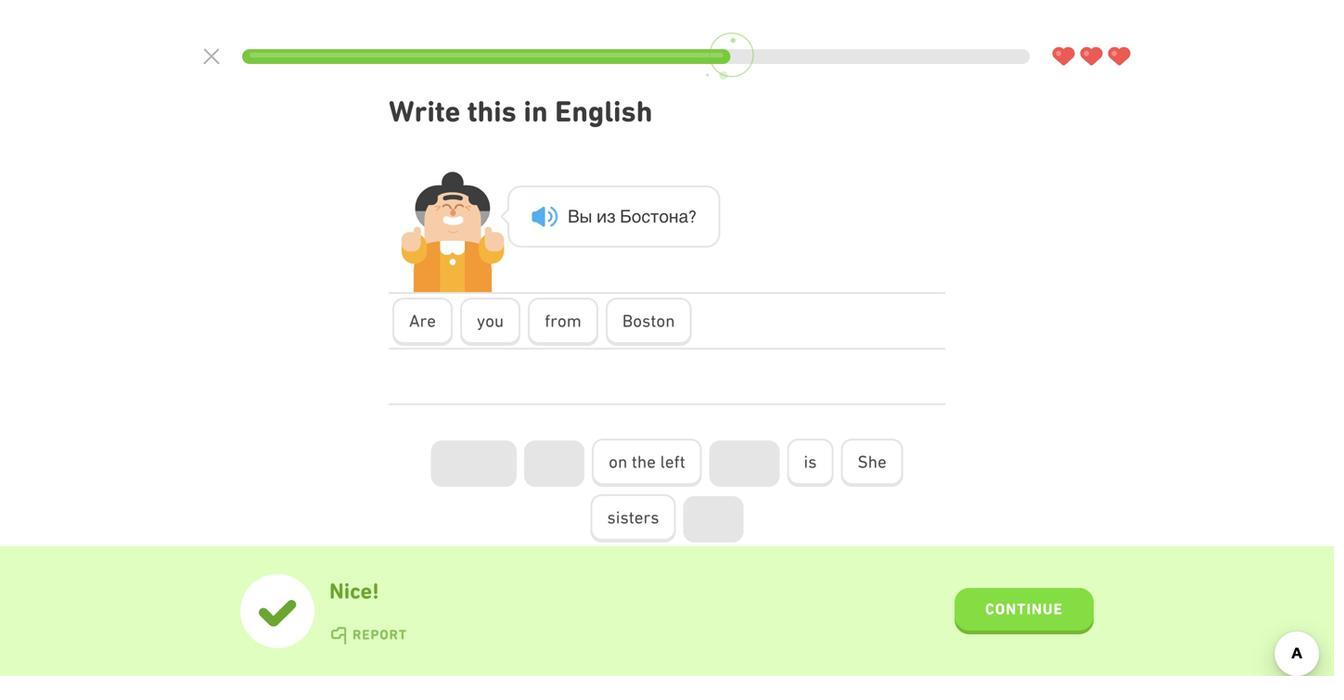 Task type: describe. For each thing, give the bounding box(es) containing it.
boston button
[[606, 298, 692, 346]]

sisters button
[[591, 495, 676, 543]]

are button
[[393, 298, 453, 346]]

she button
[[841, 439, 904, 487]]

в ы и з б о с т о н а ?
[[568, 206, 697, 226]]

the
[[632, 452, 656, 472]]

н
[[669, 206, 679, 226]]

on
[[609, 452, 628, 472]]

и
[[597, 206, 607, 226]]

1 о from the left
[[632, 206, 642, 226]]

sisters
[[607, 508, 659, 528]]

с
[[642, 206, 650, 226]]

from
[[545, 311, 582, 331]]

continue
[[986, 600, 1063, 618]]

is
[[804, 452, 817, 472]]

in
[[524, 94, 548, 129]]

?
[[689, 206, 697, 226]]

т
[[650, 206, 659, 226]]

continue button
[[955, 588, 1094, 635]]

left
[[660, 452, 686, 472]]

this
[[468, 94, 517, 129]]

are
[[409, 311, 436, 331]]



Task type: vqa. For each thing, say whether or not it's contained in the screenshot.
right the '.'
no



Task type: locate. For each thing, give the bounding box(es) containing it.
б
[[620, 206, 632, 226]]

а
[[679, 206, 689, 226]]

о right the с at the top left
[[659, 206, 669, 226]]

progress bar
[[242, 49, 1030, 64]]

report
[[353, 627, 407, 643]]

report button
[[329, 627, 407, 645]]

2 о from the left
[[659, 206, 669, 226]]

0 horizontal spatial о
[[632, 206, 642, 226]]

boston
[[622, 311, 675, 331]]

on the left button
[[592, 439, 702, 487]]

в
[[568, 206, 580, 226]]

ы
[[580, 206, 592, 226]]

she
[[858, 452, 887, 472]]

о left т
[[632, 206, 642, 226]]

english
[[555, 94, 653, 129]]

о
[[632, 206, 642, 226], [659, 206, 669, 226]]

nice!
[[329, 579, 379, 605]]

you
[[477, 311, 504, 331]]

from button
[[528, 298, 598, 346]]

you button
[[460, 298, 521, 346]]

write this in english
[[389, 94, 653, 129]]

з
[[607, 206, 616, 226]]

on the left
[[609, 452, 686, 472]]

write
[[389, 94, 461, 129]]

1 horizontal spatial о
[[659, 206, 669, 226]]

is button
[[787, 439, 834, 487]]



